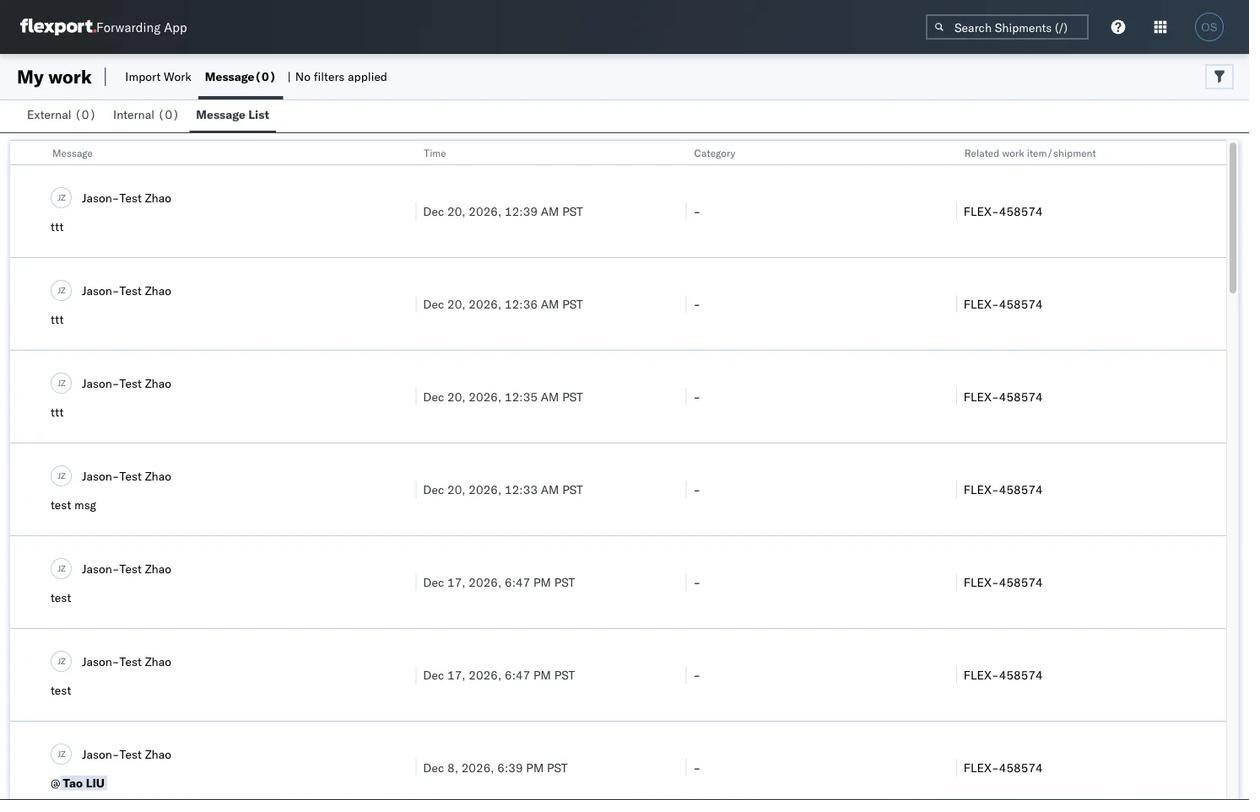 Task type: vqa. For each thing, say whether or not it's contained in the screenshot.
the top ttt
yes



Task type: describe. For each thing, give the bounding box(es) containing it.
5 test from the top
[[119, 562, 142, 576]]

5 458574 from the top
[[999, 575, 1043, 590]]

related
[[964, 146, 1000, 159]]

dec 20, 2026, 12:39 am pst
[[423, 204, 583, 219]]

1 jason-test zhao from the top
[[82, 190, 171, 205]]

7 j z from the top
[[58, 749, 66, 760]]

7 jason-test zhao from the top
[[82, 747, 171, 762]]

5 jason- from the top
[[82, 562, 119, 576]]

4 flex- from the top
[[964, 482, 999, 497]]

20, for dec 20, 2026, 12:39 am pst
[[447, 204, 466, 219]]

6 z from the top
[[61, 656, 66, 667]]

am for 12:35
[[541, 389, 559, 404]]

1 17, from the top
[[447, 575, 466, 590]]

1 test from the top
[[51, 498, 71, 513]]

4 jason-test zhao from the top
[[82, 469, 171, 484]]

20, for dec 20, 2026, 12:35 am pst
[[447, 389, 466, 404]]

time
[[424, 146, 446, 159]]

6 dec from the top
[[423, 668, 444, 683]]

@ tao liu
[[51, 776, 105, 791]]

message list
[[196, 107, 269, 122]]

6 test from the top
[[119, 655, 142, 669]]

applied
[[348, 69, 387, 84]]

| no filters applied
[[287, 69, 387, 84]]

1 flex- 458574 from the top
[[964, 204, 1043, 219]]

7 z from the top
[[61, 749, 66, 760]]

3 flex- 458574 from the top
[[964, 389, 1043, 404]]

message for list
[[196, 107, 246, 122]]

2 zhao from the top
[[145, 283, 171, 298]]

app
[[164, 19, 187, 35]]

1 458574 from the top
[[999, 204, 1043, 219]]

dec 8, 2026, 6:39 pm pst
[[423, 761, 568, 776]]

msg
[[74, 498, 96, 513]]

3 j z from the top
[[58, 378, 66, 388]]

1 jason- from the top
[[82, 190, 119, 205]]

2 test from the top
[[119, 283, 142, 298]]

os button
[[1190, 8, 1229, 46]]

message (0)
[[205, 69, 276, 84]]

2 j z from the top
[[58, 285, 66, 296]]

3 flex- from the top
[[964, 389, 999, 404]]

2 - from the top
[[693, 297, 701, 311]]

message list button
[[189, 100, 276, 133]]

6 zhao from the top
[[145, 655, 171, 669]]

2 17, from the top
[[447, 668, 466, 683]]

1 test from the top
[[119, 190, 142, 205]]

Search Shipments (/) text field
[[926, 14, 1089, 40]]

2 test from the top
[[51, 591, 71, 606]]

3 jason-test zhao from the top
[[82, 376, 171, 391]]

6 flex- from the top
[[964, 668, 999, 683]]

5 flex- 458574 from the top
[[964, 575, 1043, 590]]

resize handle column header for time
[[666, 141, 686, 801]]

my work
[[17, 65, 92, 88]]

@
[[51, 776, 60, 791]]

3 jason- from the top
[[82, 376, 119, 391]]

6 458574 from the top
[[999, 668, 1043, 683]]

resize handle column header for message
[[395, 141, 416, 801]]

2 dec 17, 2026, 6:47 pm pst from the top
[[423, 668, 575, 683]]

6 j from the top
[[58, 656, 61, 667]]

ttt for dec 20, 2026, 12:36 am pst
[[51, 312, 64, 327]]

2 jason- from the top
[[82, 283, 119, 298]]

8,
[[447, 761, 458, 776]]

resize handle column header for category
[[936, 141, 956, 801]]

1 zhao from the top
[[145, 190, 171, 205]]

2 dec from the top
[[423, 297, 444, 311]]

2 vertical spatial pm
[[526, 761, 544, 776]]

3 dec from the top
[[423, 389, 444, 404]]

4 z from the top
[[61, 471, 66, 481]]

12:35
[[505, 389, 538, 404]]

no
[[295, 69, 311, 84]]

7 flex- from the top
[[964, 761, 999, 776]]

am for 12:36
[[541, 297, 559, 311]]

2 vertical spatial message
[[52, 146, 93, 159]]

ttt for dec 20, 2026, 12:35 am pst
[[51, 405, 64, 420]]

4 dec from the top
[[423, 482, 444, 497]]

20, for dec 20, 2026, 12:36 am pst
[[447, 297, 466, 311]]

7 - from the top
[[693, 761, 701, 776]]

4 test from the top
[[119, 469, 142, 484]]

5 jason-test zhao from the top
[[82, 562, 171, 576]]

internal (0) button
[[106, 100, 189, 133]]

import
[[125, 69, 161, 84]]

7 zhao from the top
[[145, 747, 171, 762]]

dec 20, 2026, 12:36 am pst
[[423, 297, 583, 311]]

liu
[[86, 776, 105, 791]]

6 j z from the top
[[58, 656, 66, 667]]

import work button
[[118, 54, 198, 100]]

internal (0)
[[113, 107, 180, 122]]

2 flex- 458574 from the top
[[964, 297, 1043, 311]]



Task type: locate. For each thing, give the bounding box(es) containing it.
3 z from the top
[[61, 378, 66, 388]]

2 resize handle column header from the left
[[666, 141, 686, 801]]

message for (0)
[[205, 69, 254, 84]]

-
[[693, 204, 701, 219], [693, 297, 701, 311], [693, 389, 701, 404], [693, 482, 701, 497], [693, 575, 701, 590], [693, 668, 701, 683], [693, 761, 701, 776]]

12:33
[[505, 482, 538, 497]]

0 horizontal spatial (0)
[[74, 107, 96, 122]]

2 am from the top
[[541, 297, 559, 311]]

6:39
[[497, 761, 523, 776]]

20, left 12:36
[[447, 297, 466, 311]]

6 jason-test zhao from the top
[[82, 655, 171, 669]]

am right 12:36
[[541, 297, 559, 311]]

list
[[248, 107, 269, 122]]

4 jason- from the top
[[82, 469, 119, 484]]

0 vertical spatial 17,
[[447, 575, 466, 590]]

resize handle column header
[[395, 141, 416, 801], [666, 141, 686, 801], [936, 141, 956, 801], [1206, 141, 1226, 801]]

related work item/shipment
[[964, 146, 1096, 159]]

5 zhao from the top
[[145, 562, 171, 576]]

(0) right 'internal'
[[158, 107, 180, 122]]

4 resize handle column header from the left
[[1206, 141, 1226, 801]]

12:36
[[505, 297, 538, 311]]

external (0)
[[27, 107, 96, 122]]

am for 12:39
[[541, 204, 559, 219]]

message
[[205, 69, 254, 84], [196, 107, 246, 122], [52, 146, 93, 159]]

17,
[[447, 575, 466, 590], [447, 668, 466, 683]]

4 20, from the top
[[447, 482, 466, 497]]

458574
[[999, 204, 1043, 219], [999, 297, 1043, 311], [999, 389, 1043, 404], [999, 482, 1043, 497], [999, 575, 1043, 590], [999, 668, 1043, 683], [999, 761, 1043, 776]]

os
[[1201, 21, 1218, 33]]

test
[[119, 190, 142, 205], [119, 283, 142, 298], [119, 376, 142, 391], [119, 469, 142, 484], [119, 562, 142, 576], [119, 655, 142, 669], [119, 747, 142, 762]]

message inside button
[[196, 107, 246, 122]]

5 flex- from the top
[[964, 575, 999, 590]]

4 zhao from the top
[[145, 469, 171, 484]]

7 jason- from the top
[[82, 747, 119, 762]]

1 horizontal spatial work
[[1002, 146, 1024, 159]]

work up external (0)
[[48, 65, 92, 88]]

my
[[17, 65, 44, 88]]

7 458574 from the top
[[999, 761, 1043, 776]]

3 test from the top
[[51, 684, 71, 698]]

message down external (0) button
[[52, 146, 93, 159]]

3 test from the top
[[119, 376, 142, 391]]

1 resize handle column header from the left
[[395, 141, 416, 801]]

work for my
[[48, 65, 92, 88]]

3 - from the top
[[693, 389, 701, 404]]

2 ttt from the top
[[51, 312, 64, 327]]

3 20, from the top
[[447, 389, 466, 404]]

jason-
[[82, 190, 119, 205], [82, 283, 119, 298], [82, 376, 119, 391], [82, 469, 119, 484], [82, 562, 119, 576], [82, 655, 119, 669], [82, 747, 119, 762]]

2 458574 from the top
[[999, 297, 1043, 311]]

0 vertical spatial 6:47
[[505, 575, 530, 590]]

3 j from the top
[[58, 378, 61, 388]]

2 vertical spatial test
[[51, 684, 71, 698]]

pst
[[562, 204, 583, 219], [562, 297, 583, 311], [562, 389, 583, 404], [562, 482, 583, 497], [554, 575, 575, 590], [554, 668, 575, 683], [547, 761, 568, 776]]

4 458574 from the top
[[999, 482, 1043, 497]]

20,
[[447, 204, 466, 219], [447, 297, 466, 311], [447, 389, 466, 404], [447, 482, 466, 497]]

0 vertical spatial dec 17, 2026, 6:47 pm pst
[[423, 575, 575, 590]]

1 vertical spatial 6:47
[[505, 668, 530, 683]]

external
[[27, 107, 71, 122]]

am right 12:33 at the bottom left of page
[[541, 482, 559, 497]]

filters
[[314, 69, 345, 84]]

0 vertical spatial ttt
[[51, 219, 64, 234]]

2026,
[[469, 204, 502, 219], [469, 297, 502, 311], [469, 389, 502, 404], [469, 482, 502, 497], [469, 575, 502, 590], [469, 668, 502, 683], [461, 761, 494, 776]]

5 z from the top
[[61, 564, 66, 574]]

1 j z from the top
[[58, 192, 66, 203]]

1 vertical spatial message
[[196, 107, 246, 122]]

1 vertical spatial test
[[51, 591, 71, 606]]

7 dec from the top
[[423, 761, 444, 776]]

work
[[48, 65, 92, 88], [1002, 146, 1024, 159]]

tao
[[63, 776, 83, 791]]

3 resize handle column header from the left
[[936, 141, 956, 801]]

1 20, from the top
[[447, 204, 466, 219]]

2 z from the top
[[61, 285, 66, 296]]

test
[[51, 498, 71, 513], [51, 591, 71, 606], [51, 684, 71, 698]]

am right the "12:35"
[[541, 389, 559, 404]]

6 jason- from the top
[[82, 655, 119, 669]]

work right 'related'
[[1002, 146, 1024, 159]]

test msg
[[51, 498, 96, 513]]

3 ttt from the top
[[51, 405, 64, 420]]

5 - from the top
[[693, 575, 701, 590]]

(0)
[[254, 69, 276, 84], [74, 107, 96, 122], [158, 107, 180, 122]]

4 j z from the top
[[58, 471, 66, 481]]

external (0) button
[[20, 100, 106, 133]]

6:47
[[505, 575, 530, 590], [505, 668, 530, 683]]

6 - from the top
[[693, 668, 701, 683]]

6 flex- 458574 from the top
[[964, 668, 1043, 683]]

4 am from the top
[[541, 482, 559, 497]]

(0) for external (0)
[[74, 107, 96, 122]]

2 horizontal spatial (0)
[[254, 69, 276, 84]]

flexport. image
[[20, 19, 96, 35]]

1 ttt from the top
[[51, 219, 64, 234]]

2 j from the top
[[58, 285, 61, 296]]

0 vertical spatial pm
[[533, 575, 551, 590]]

j
[[58, 192, 61, 203], [58, 285, 61, 296], [58, 378, 61, 388], [58, 471, 61, 481], [58, 564, 61, 574], [58, 656, 61, 667], [58, 749, 61, 760]]

7 test from the top
[[119, 747, 142, 762]]

2 6:47 from the top
[[505, 668, 530, 683]]

1 - from the top
[[693, 204, 701, 219]]

5 dec from the top
[[423, 575, 444, 590]]

2 vertical spatial ttt
[[51, 405, 64, 420]]

1 vertical spatial 17,
[[447, 668, 466, 683]]

zhao
[[145, 190, 171, 205], [145, 283, 171, 298], [145, 376, 171, 391], [145, 469, 171, 484], [145, 562, 171, 576], [145, 655, 171, 669], [145, 747, 171, 762]]

3 458574 from the top
[[999, 389, 1043, 404]]

ttt for dec 20, 2026, 12:39 am pst
[[51, 219, 64, 234]]

work for related
[[1002, 146, 1024, 159]]

1 vertical spatial pm
[[533, 668, 551, 683]]

am right 12:39
[[541, 204, 559, 219]]

3 am from the top
[[541, 389, 559, 404]]

internal
[[113, 107, 155, 122]]

5 j z from the top
[[58, 564, 66, 574]]

work
[[164, 69, 191, 84]]

1 dec from the top
[[423, 204, 444, 219]]

(0) right external
[[74, 107, 96, 122]]

(0) for message (0)
[[254, 69, 276, 84]]

20, left the "12:35"
[[447, 389, 466, 404]]

4 - from the top
[[693, 482, 701, 497]]

dec 20, 2026, 12:35 am pst
[[423, 389, 583, 404]]

4 flex- 458574 from the top
[[964, 482, 1043, 497]]

1 j from the top
[[58, 192, 61, 203]]

forwarding app
[[96, 19, 187, 35]]

1 vertical spatial work
[[1002, 146, 1024, 159]]

dec 17, 2026, 6:47 pm pst
[[423, 575, 575, 590], [423, 668, 575, 683]]

forwarding app link
[[20, 19, 187, 35]]

am for 12:33
[[541, 482, 559, 497]]

|
[[287, 69, 291, 84]]

ttt
[[51, 219, 64, 234], [51, 312, 64, 327], [51, 405, 64, 420]]

0 vertical spatial test
[[51, 498, 71, 513]]

dec 20, 2026, 12:33 am pst
[[423, 482, 583, 497]]

1 vertical spatial dec 17, 2026, 6:47 pm pst
[[423, 668, 575, 683]]

pm
[[533, 575, 551, 590], [533, 668, 551, 683], [526, 761, 544, 776]]

1 z from the top
[[61, 192, 66, 203]]

dec
[[423, 204, 444, 219], [423, 297, 444, 311], [423, 389, 444, 404], [423, 482, 444, 497], [423, 575, 444, 590], [423, 668, 444, 683], [423, 761, 444, 776]]

(0) left | on the left
[[254, 69, 276, 84]]

1 vertical spatial ttt
[[51, 312, 64, 327]]

20, for dec 20, 2026, 12:33 am pst
[[447, 482, 466, 497]]

z
[[61, 192, 66, 203], [61, 285, 66, 296], [61, 378, 66, 388], [61, 471, 66, 481], [61, 564, 66, 574], [61, 656, 66, 667], [61, 749, 66, 760]]

3 zhao from the top
[[145, 376, 171, 391]]

jason-test zhao
[[82, 190, 171, 205], [82, 283, 171, 298], [82, 376, 171, 391], [82, 469, 171, 484], [82, 562, 171, 576], [82, 655, 171, 669], [82, 747, 171, 762]]

import work
[[125, 69, 191, 84]]

resize handle column header for related work item/shipment
[[1206, 141, 1226, 801]]

1 am from the top
[[541, 204, 559, 219]]

2 jason-test zhao from the top
[[82, 283, 171, 298]]

message up message list
[[205, 69, 254, 84]]

forwarding
[[96, 19, 161, 35]]

20, left 12:39
[[447, 204, 466, 219]]

4 j from the top
[[58, 471, 61, 481]]

1 6:47 from the top
[[505, 575, 530, 590]]

1 horizontal spatial (0)
[[158, 107, 180, 122]]

flex-
[[964, 204, 999, 219], [964, 297, 999, 311], [964, 389, 999, 404], [964, 482, 999, 497], [964, 575, 999, 590], [964, 668, 999, 683], [964, 761, 999, 776]]

0 vertical spatial message
[[205, 69, 254, 84]]

1 dec 17, 2026, 6:47 pm pst from the top
[[423, 575, 575, 590]]

flex- 458574
[[964, 204, 1043, 219], [964, 297, 1043, 311], [964, 389, 1043, 404], [964, 482, 1043, 497], [964, 575, 1043, 590], [964, 668, 1043, 683], [964, 761, 1043, 776]]

0 vertical spatial work
[[48, 65, 92, 88]]

20, left 12:33 at the bottom left of page
[[447, 482, 466, 497]]

item/shipment
[[1027, 146, 1096, 159]]

message left list
[[196, 107, 246, 122]]

am
[[541, 204, 559, 219], [541, 297, 559, 311], [541, 389, 559, 404], [541, 482, 559, 497]]

category
[[694, 146, 735, 159]]

(0) for internal (0)
[[158, 107, 180, 122]]

2 20, from the top
[[447, 297, 466, 311]]

1 flex- from the top
[[964, 204, 999, 219]]

2 flex- from the top
[[964, 297, 999, 311]]

7 j from the top
[[58, 749, 61, 760]]

5 j from the top
[[58, 564, 61, 574]]

0 horizontal spatial work
[[48, 65, 92, 88]]

j z
[[58, 192, 66, 203], [58, 285, 66, 296], [58, 378, 66, 388], [58, 471, 66, 481], [58, 564, 66, 574], [58, 656, 66, 667], [58, 749, 66, 760]]

12:39
[[505, 204, 538, 219]]

7 flex- 458574 from the top
[[964, 761, 1043, 776]]



